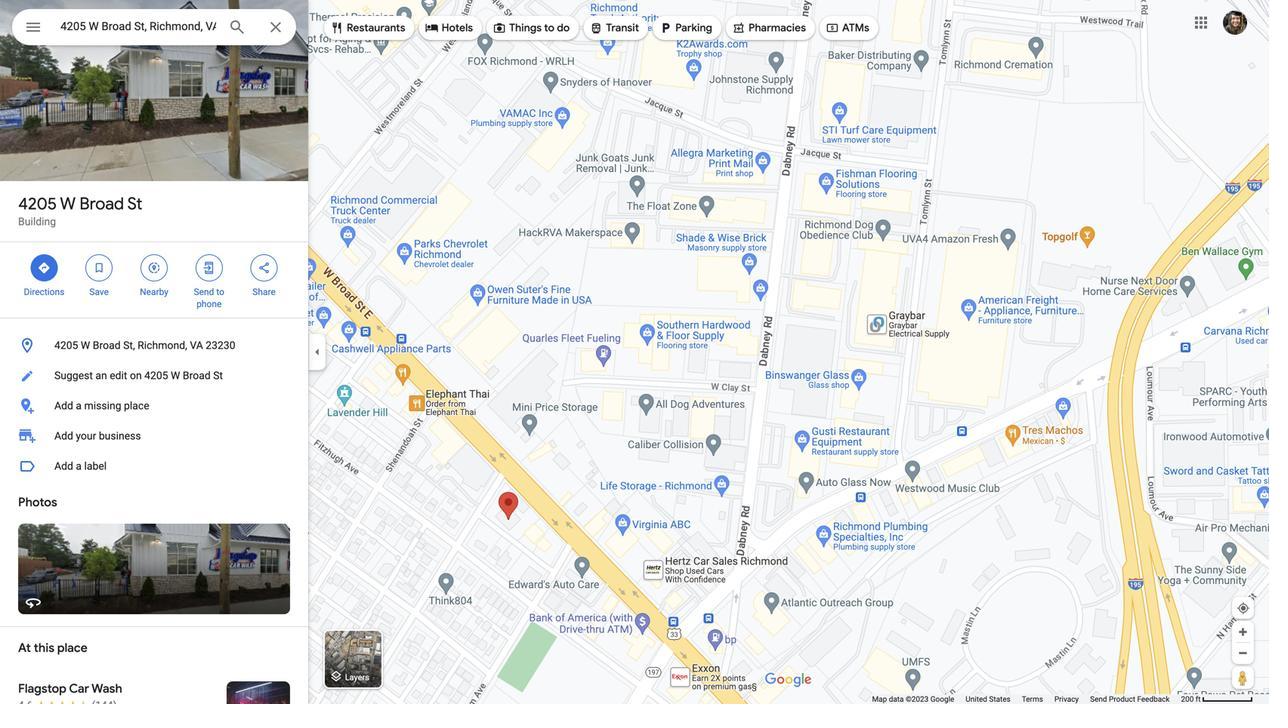 Task type: describe. For each thing, give the bounding box(es) containing it.
a for missing
[[76, 400, 82, 412]]

on
[[130, 370, 142, 382]]


[[24, 16, 42, 38]]

zoom in image
[[1237, 627, 1249, 638]]

place inside button
[[124, 400, 149, 412]]

restaurants
[[347, 21, 405, 35]]

at
[[18, 641, 31, 656]]

 atms
[[826, 20, 869, 36]]

terms
[[1022, 695, 1043, 704]]

united
[[966, 695, 987, 704]]

suggest
[[54, 370, 93, 382]]

add for add your business
[[54, 430, 73, 443]]

4205 w broad st, richmond, va 23230
[[54, 340, 235, 352]]

none field inside 4205 w broad st, richmond, va 23230 field
[[60, 17, 216, 36]]

collapse side panel image
[[309, 344, 326, 361]]

4.6 stars 144 reviews image
[[18, 699, 117, 705]]

suggest an edit on 4205 w broad st
[[54, 370, 223, 382]]

 things to do
[[493, 20, 570, 36]]

w inside suggest an edit on 4205 w broad st button
[[171, 370, 180, 382]]

broad for st
[[80, 193, 124, 215]]

 transit
[[589, 20, 639, 36]]

©2023
[[906, 695, 929, 704]]


[[826, 20, 839, 36]]


[[147, 260, 161, 276]]

 parking
[[659, 20, 712, 36]]

to inside the  things to do
[[544, 21, 554, 35]]

richmond,
[[138, 340, 187, 352]]

va
[[190, 340, 203, 352]]

ft
[[1196, 695, 1201, 704]]

do
[[557, 21, 570, 35]]


[[659, 20, 672, 36]]


[[425, 20, 439, 36]]

this
[[34, 641, 54, 656]]


[[37, 260, 51, 276]]

flagstop car wash link
[[0, 670, 308, 705]]

nearby
[[140, 287, 168, 298]]

200 ft
[[1181, 695, 1201, 704]]

footer inside google maps element
[[872, 695, 1181, 705]]

add a missing place
[[54, 400, 149, 412]]


[[493, 20, 506, 36]]

zoom out image
[[1237, 648, 1249, 660]]

2 vertical spatial 4205
[[144, 370, 168, 382]]


[[732, 20, 746, 36]]

 button
[[12, 9, 54, 48]]

an
[[95, 370, 107, 382]]


[[589, 20, 603, 36]]

hotels
[[442, 21, 473, 35]]

united states button
[[966, 695, 1011, 705]]

200 ft button
[[1181, 695, 1253, 704]]

states
[[989, 695, 1011, 704]]

to inside send to phone
[[216, 287, 224, 298]]

parking
[[675, 21, 712, 35]]

add for add a missing place
[[54, 400, 73, 412]]

edit
[[110, 370, 127, 382]]



Task type: locate. For each thing, give the bounding box(es) containing it.
0 vertical spatial broad
[[80, 193, 124, 215]]

2 a from the top
[[76, 460, 82, 473]]

2 vertical spatial broad
[[183, 370, 211, 382]]

2 horizontal spatial w
[[171, 370, 180, 382]]

4205 W Broad St, Richmond, VA 23230 field
[[12, 9, 296, 45]]

suggest an edit on 4205 w broad st button
[[0, 361, 308, 391]]

send for send product feedback
[[1090, 695, 1107, 704]]

send product feedback button
[[1090, 695, 1170, 705]]

broad inside 4205 w broad st building
[[80, 193, 124, 215]]

1 a from the top
[[76, 400, 82, 412]]

add inside add a missing place button
[[54, 400, 73, 412]]

map
[[872, 695, 887, 704]]

1 vertical spatial st
[[213, 370, 223, 382]]

add a missing place button
[[0, 391, 308, 422]]

st
[[127, 193, 142, 215], [213, 370, 223, 382]]


[[92, 260, 106, 276]]

200
[[1181, 695, 1194, 704]]

transit
[[606, 21, 639, 35]]

to left the do
[[544, 21, 554, 35]]


[[202, 260, 216, 276]]

send up "phone"
[[194, 287, 214, 298]]

1 vertical spatial a
[[76, 460, 82, 473]]

save
[[89, 287, 109, 298]]

0 horizontal spatial send
[[194, 287, 214, 298]]

place right this
[[57, 641, 88, 656]]

a inside button
[[76, 400, 82, 412]]

google
[[931, 695, 954, 704]]

pharmacies
[[749, 21, 806, 35]]

w for st,
[[81, 340, 90, 352]]

4205 w broad st building
[[18, 193, 142, 228]]

add
[[54, 400, 73, 412], [54, 430, 73, 443], [54, 460, 73, 473]]

add inside add your business "link"
[[54, 430, 73, 443]]

4205 right on
[[144, 370, 168, 382]]

2 add from the top
[[54, 430, 73, 443]]

0 vertical spatial to
[[544, 21, 554, 35]]

broad left st,
[[93, 340, 121, 352]]

1 vertical spatial broad
[[93, 340, 121, 352]]

share
[[253, 287, 276, 298]]

wash
[[92, 682, 122, 697]]

0 horizontal spatial to
[[216, 287, 224, 298]]

footer containing map data ©2023 google
[[872, 695, 1181, 705]]

0 vertical spatial add
[[54, 400, 73, 412]]

atms
[[842, 21, 869, 35]]

None field
[[60, 17, 216, 36]]

actions for 4205 w broad st region
[[0, 242, 308, 318]]

show your location image
[[1237, 602, 1250, 616]]

place down on
[[124, 400, 149, 412]]

show street view coverage image
[[1232, 667, 1254, 690]]

0 vertical spatial 4205
[[18, 193, 57, 215]]


[[330, 20, 344, 36]]

business
[[99, 430, 141, 443]]

st inside button
[[213, 370, 223, 382]]

a inside button
[[76, 460, 82, 473]]

0 vertical spatial a
[[76, 400, 82, 412]]

0 vertical spatial send
[[194, 287, 214, 298]]

4205 up suggest
[[54, 340, 78, 352]]

a
[[76, 400, 82, 412], [76, 460, 82, 473]]

add your business
[[54, 430, 141, 443]]

add your business link
[[0, 422, 308, 452]]

 search field
[[12, 9, 296, 48]]

send
[[194, 287, 214, 298], [1090, 695, 1107, 704]]

label
[[84, 460, 107, 473]]

st inside 4205 w broad st building
[[127, 193, 142, 215]]

at this place
[[18, 641, 88, 656]]

map data ©2023 google
[[872, 695, 954, 704]]

add left label on the bottom
[[54, 460, 73, 473]]

 hotels
[[425, 20, 473, 36]]

2 vertical spatial add
[[54, 460, 73, 473]]

broad down va
[[183, 370, 211, 382]]

 restaurants
[[330, 20, 405, 36]]

send inside send to phone
[[194, 287, 214, 298]]

st,
[[123, 340, 135, 352]]

to up "phone"
[[216, 287, 224, 298]]

add a label button
[[0, 452, 308, 482]]

1 vertical spatial 4205
[[54, 340, 78, 352]]

google account: giulia masi  
(giulia.masi@adept.ai) image
[[1223, 11, 1247, 35]]

privacy button
[[1054, 695, 1079, 705]]

to
[[544, 21, 554, 35], [216, 287, 224, 298]]

add down suggest
[[54, 400, 73, 412]]

4205 up building at left top
[[18, 193, 57, 215]]

1 horizontal spatial w
[[81, 340, 90, 352]]

google maps element
[[0, 0, 1269, 705]]

your
[[76, 430, 96, 443]]

0 horizontal spatial w
[[60, 193, 76, 215]]

broad
[[80, 193, 124, 215], [93, 340, 121, 352], [183, 370, 211, 382]]

0 vertical spatial st
[[127, 193, 142, 215]]

1 horizontal spatial to
[[544, 21, 554, 35]]

a for label
[[76, 460, 82, 473]]

privacy
[[1054, 695, 1079, 704]]

terms button
[[1022, 695, 1043, 705]]

broad up 
[[80, 193, 124, 215]]

place
[[124, 400, 149, 412], [57, 641, 88, 656]]

building
[[18, 216, 56, 228]]

layers
[[345, 673, 369, 683]]

1 vertical spatial place
[[57, 641, 88, 656]]

4205 w broad st main content
[[0, 0, 308, 705]]

0 vertical spatial place
[[124, 400, 149, 412]]

1 horizontal spatial send
[[1090, 695, 1107, 704]]

4205
[[18, 193, 57, 215], [54, 340, 78, 352], [144, 370, 168, 382]]

send to phone
[[194, 287, 224, 310]]

3 add from the top
[[54, 460, 73, 473]]

1 horizontal spatial st
[[213, 370, 223, 382]]

1 add from the top
[[54, 400, 73, 412]]

4205 for st
[[18, 193, 57, 215]]

send product feedback
[[1090, 695, 1170, 704]]

directions
[[24, 287, 64, 298]]

0 horizontal spatial st
[[127, 193, 142, 215]]

w
[[60, 193, 76, 215], [81, 340, 90, 352], [171, 370, 180, 382]]

united states
[[966, 695, 1011, 704]]

w inside 4205 w broad st building
[[60, 193, 76, 215]]

add for add a label
[[54, 460, 73, 473]]

feedback
[[1137, 695, 1170, 704]]

0 horizontal spatial place
[[57, 641, 88, 656]]

2 vertical spatial w
[[171, 370, 180, 382]]

data
[[889, 695, 904, 704]]

send for send to phone
[[194, 287, 214, 298]]

0 vertical spatial w
[[60, 193, 76, 215]]

send inside send product feedback button
[[1090, 695, 1107, 704]]

missing
[[84, 400, 121, 412]]

things
[[509, 21, 542, 35]]

1 vertical spatial add
[[54, 430, 73, 443]]

a left missing
[[76, 400, 82, 412]]

1 vertical spatial to
[[216, 287, 224, 298]]

car
[[69, 682, 89, 697]]

a left label on the bottom
[[76, 460, 82, 473]]

4205 for st,
[[54, 340, 78, 352]]

4205 w broad st, richmond, va 23230 button
[[0, 331, 308, 361]]

broad for st,
[[93, 340, 121, 352]]

1 vertical spatial w
[[81, 340, 90, 352]]

1 vertical spatial send
[[1090, 695, 1107, 704]]

23230
[[206, 340, 235, 352]]

w for st
[[60, 193, 76, 215]]

phone
[[197, 299, 222, 310]]

footer
[[872, 695, 1181, 705]]

flagstop car wash
[[18, 682, 122, 697]]

 pharmacies
[[732, 20, 806, 36]]

add a label
[[54, 460, 107, 473]]


[[257, 260, 271, 276]]

add inside add a label button
[[54, 460, 73, 473]]

4205 inside 4205 w broad st building
[[18, 193, 57, 215]]

flagstop
[[18, 682, 66, 697]]

product
[[1109, 695, 1135, 704]]

photos
[[18, 495, 57, 511]]

w inside 4205 w broad st, richmond, va 23230 button
[[81, 340, 90, 352]]

1 horizontal spatial place
[[124, 400, 149, 412]]

send left 'product'
[[1090, 695, 1107, 704]]

add left your
[[54, 430, 73, 443]]



Task type: vqa. For each thing, say whether or not it's contained in the screenshot.
"Fitzgerald" in the 1501 Fitzgerald Dr Building
no



